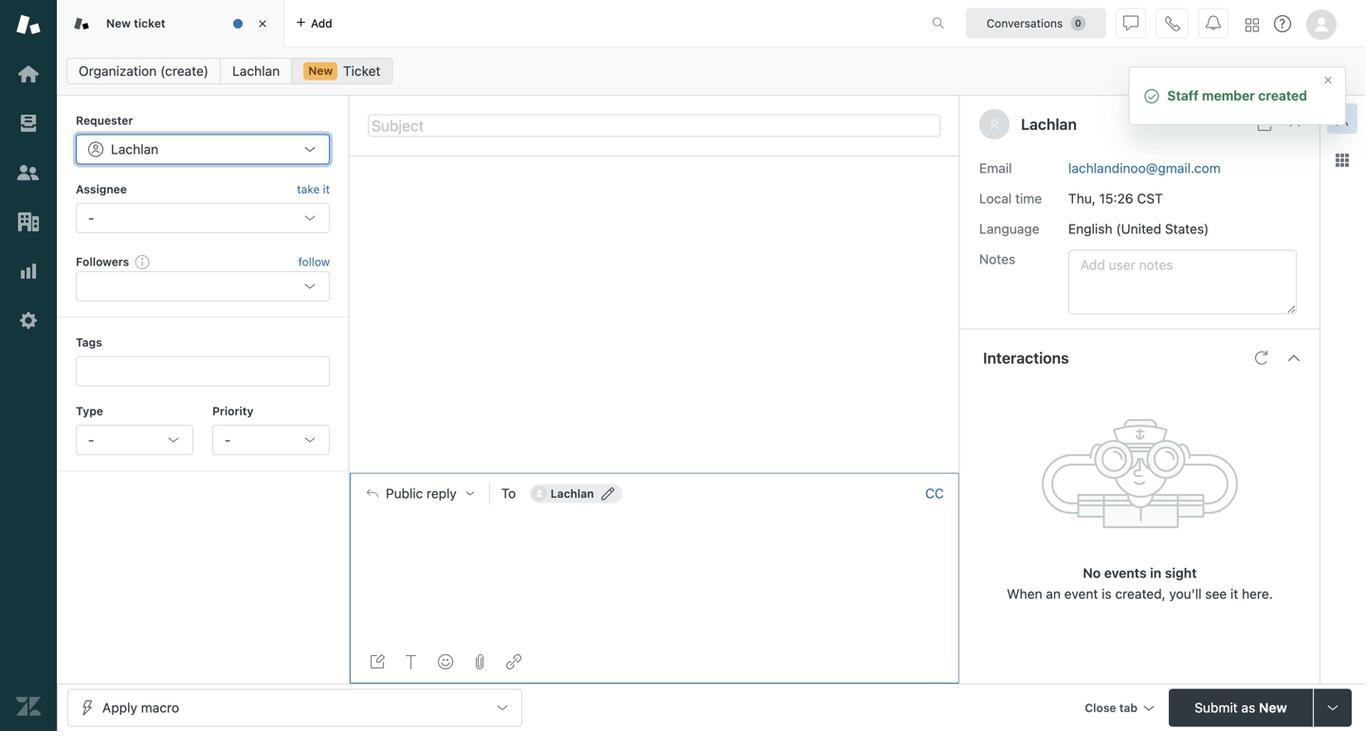Task type: locate. For each thing, give the bounding box(es) containing it.
follow
[[298, 255, 330, 268]]

lachlan
[[232, 63, 280, 79], [1021, 115, 1077, 133], [111, 141, 158, 157], [551, 487, 594, 500]]

ticket
[[343, 63, 381, 79]]

get started image
[[16, 62, 41, 86]]

local time
[[979, 191, 1042, 206]]

it
[[323, 182, 330, 196], [1231, 586, 1239, 602]]

1 horizontal spatial - button
[[212, 425, 330, 455]]

new ticket
[[106, 16, 165, 30]]

it right see on the right of page
[[1231, 586, 1239, 602]]

new
[[106, 16, 131, 30], [308, 64, 333, 77], [1259, 700, 1287, 715]]

-
[[88, 210, 94, 225], [88, 432, 94, 448], [225, 432, 231, 448]]

0 vertical spatial new
[[106, 16, 131, 30]]

followers element
[[76, 271, 330, 302]]

0 horizontal spatial close image
[[1288, 117, 1303, 132]]

0 horizontal spatial it
[[323, 182, 330, 196]]

user image
[[991, 120, 999, 130]]

an
[[1046, 586, 1061, 602]]

cc button
[[925, 485, 944, 502]]

1 horizontal spatial new
[[308, 64, 333, 77]]

email
[[979, 160, 1012, 176]]

to
[[501, 486, 516, 501]]

no
[[1083, 565, 1101, 581]]

see
[[1205, 586, 1227, 602]]

notifications image
[[1206, 16, 1221, 31]]

event
[[1064, 586, 1098, 602]]

lachlan down close icon
[[232, 63, 280, 79]]

draft mode image
[[370, 654, 385, 669]]

new for new ticket
[[106, 16, 131, 30]]

tags
[[76, 336, 102, 349]]

button displays agent's chat status as invisible. image
[[1124, 16, 1139, 31]]

0 horizontal spatial new
[[106, 16, 131, 30]]

- inside assignee element
[[88, 210, 94, 225]]

2 - button from the left
[[212, 425, 330, 455]]

minimize composer image
[[647, 465, 662, 480]]

lachlan inside secondary 'element'
[[232, 63, 280, 79]]

apply
[[102, 700, 137, 715]]

- for type
[[88, 432, 94, 448]]

member
[[1202, 88, 1255, 103]]

(united
[[1116, 221, 1162, 237]]

1 - button from the left
[[76, 425, 193, 455]]

tabs tab list
[[57, 0, 912, 47]]

1 vertical spatial close image
[[1288, 117, 1303, 132]]

staff
[[1167, 88, 1199, 103]]

user image
[[989, 119, 1000, 130]]

followers
[[76, 255, 129, 268]]

lachlandinoo@gmail.com image
[[532, 486, 547, 501]]

1 horizontal spatial close image
[[1323, 74, 1334, 86]]

new inside secondary 'element'
[[308, 64, 333, 77]]

it inside button
[[323, 182, 330, 196]]

0 vertical spatial close image
[[1323, 74, 1334, 86]]

- down assignee
[[88, 210, 94, 225]]

- down type at the bottom of page
[[88, 432, 94, 448]]

- button down type at the bottom of page
[[76, 425, 193, 455]]

in
[[1150, 565, 1162, 581]]

1 horizontal spatial it
[[1231, 586, 1239, 602]]

ticket
[[134, 16, 165, 30]]

conversations
[[987, 17, 1063, 30]]

is
[[1102, 586, 1112, 602]]

thu, 15:26 cst
[[1069, 191, 1163, 206]]

public reply button
[[350, 474, 489, 514]]

- down priority
[[225, 432, 231, 448]]

organization
[[79, 63, 157, 79]]

submit
[[1195, 700, 1238, 715]]

- button
[[76, 425, 193, 455], [212, 425, 330, 455]]

0 vertical spatial it
[[323, 182, 330, 196]]

take it
[[297, 182, 330, 196]]

close image
[[1323, 74, 1334, 86], [1288, 117, 1303, 132]]

cc
[[925, 486, 944, 501]]

public
[[386, 486, 423, 501]]

close tab button
[[1076, 689, 1161, 730]]

add
[[311, 17, 332, 30]]

zendesk support image
[[16, 12, 41, 37]]

lachlan down requester
[[111, 141, 158, 157]]

notes
[[979, 251, 1016, 267]]

time
[[1015, 191, 1042, 206]]

2 horizontal spatial new
[[1259, 700, 1287, 715]]

- button down priority
[[212, 425, 330, 455]]

as
[[1242, 700, 1256, 715]]

sight
[[1165, 565, 1197, 581]]

it right take
[[323, 182, 330, 196]]

insert emojis image
[[438, 654, 453, 669]]

customers image
[[16, 160, 41, 185]]

lachlan link
[[220, 58, 292, 84]]

public reply
[[386, 486, 457, 501]]

cst
[[1137, 191, 1163, 206]]

admin image
[[16, 308, 41, 333]]

1 vertical spatial new
[[308, 64, 333, 77]]

apps image
[[1335, 153, 1350, 168]]

new inside new ticket tab
[[106, 16, 131, 30]]

views image
[[16, 111, 41, 136]]

type
[[76, 404, 103, 418]]

organizations image
[[16, 210, 41, 234]]

1 vertical spatial it
[[1231, 586, 1239, 602]]

english
[[1069, 221, 1113, 237]]

0 horizontal spatial - button
[[76, 425, 193, 455]]



Task type: vqa. For each thing, say whether or not it's contained in the screenshot.
- for Type
yes



Task type: describe. For each thing, give the bounding box(es) containing it.
language
[[979, 221, 1040, 237]]

customer context image
[[1335, 111, 1350, 126]]

lachlan inside requester element
[[111, 141, 158, 157]]

interactions
[[983, 349, 1069, 367]]

assignee
[[76, 182, 127, 196]]

format text image
[[404, 654, 419, 669]]

staff member created status
[[1129, 66, 1346, 125]]

(create)
[[160, 63, 209, 79]]

follow button
[[298, 253, 330, 270]]

reply
[[427, 486, 457, 501]]

lachlan right user icon
[[1021, 115, 1077, 133]]

add link (cmd k) image
[[506, 654, 521, 669]]

view more details image
[[1257, 117, 1272, 132]]

zendesk image
[[16, 694, 41, 719]]

lachlan right lachlandinoo@gmail.com icon
[[551, 487, 594, 500]]

assignee element
[[76, 203, 330, 233]]

close image
[[253, 14, 272, 33]]

priority
[[212, 404, 254, 418]]

submit as new
[[1195, 700, 1287, 715]]

events
[[1104, 565, 1147, 581]]

states)
[[1165, 221, 1209, 237]]

created
[[1259, 88, 1307, 103]]

requester
[[76, 114, 133, 127]]

it inside no events in sight when an event is created, you'll see it here.
[[1231, 586, 1239, 602]]

english (united states)
[[1069, 221, 1209, 237]]

Subject field
[[368, 114, 941, 137]]

- for priority
[[225, 432, 231, 448]]

- button for type
[[76, 425, 193, 455]]

lachlandinoo@gmail.com
[[1069, 160, 1221, 176]]

take
[[297, 182, 320, 196]]

local
[[979, 191, 1012, 206]]

apply macro
[[102, 700, 179, 715]]

secondary element
[[57, 52, 1365, 90]]

you'll
[[1169, 586, 1202, 602]]

created,
[[1115, 586, 1166, 602]]

here.
[[1242, 586, 1273, 602]]

tab
[[1119, 701, 1138, 714]]

when
[[1007, 586, 1043, 602]]

staff member created
[[1167, 88, 1307, 103]]

2 vertical spatial new
[[1259, 700, 1287, 715]]

15:26
[[1099, 191, 1134, 206]]

main element
[[0, 0, 57, 731]]

tags element
[[76, 356, 330, 386]]

close image inside the staff member created status
[[1323, 74, 1334, 86]]

Add user notes text field
[[1069, 250, 1297, 314]]

organization (create)
[[79, 63, 209, 79]]

edit user image
[[602, 487, 615, 500]]

info on adding followers image
[[135, 254, 150, 269]]

reporting image
[[16, 259, 41, 283]]

get help image
[[1274, 15, 1291, 32]]

zendesk products image
[[1246, 18, 1259, 32]]

displays possible ticket submission types image
[[1325, 700, 1341, 715]]

take it button
[[297, 180, 330, 199]]

close
[[1085, 701, 1116, 714]]

add button
[[284, 0, 344, 46]]

close tab
[[1085, 701, 1138, 714]]

thu,
[[1069, 191, 1096, 206]]

macro
[[141, 700, 179, 715]]

requester element
[[76, 134, 330, 164]]

new for new
[[308, 64, 333, 77]]

- button for priority
[[212, 425, 330, 455]]

conversations button
[[966, 8, 1106, 38]]

organization (create) button
[[66, 58, 221, 84]]

add attachment image
[[472, 654, 487, 669]]

no events in sight when an event is created, you'll see it here.
[[1007, 565, 1273, 602]]

new ticket tab
[[57, 0, 284, 47]]



